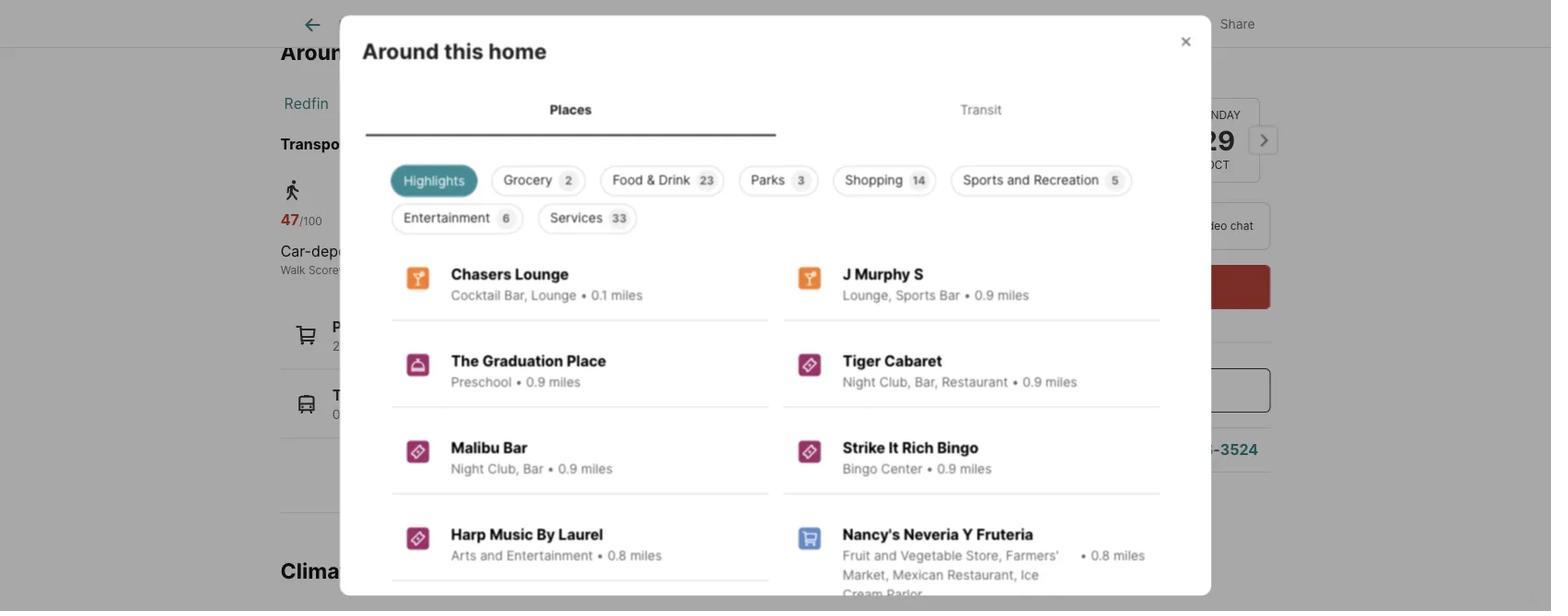 Task type: describe. For each thing, give the bounding box(es) containing it.
grocery
[[503, 172, 552, 188]]

parks
[[516, 339, 550, 354]]

start
[[1079, 382, 1115, 400]]

6
[[502, 212, 510, 225]]

video
[[1199, 219, 1228, 233]]

laurel
[[558, 526, 603, 544]]

fruit
[[843, 548, 870, 564]]

favorite
[[1008, 16, 1056, 32]]

ln
[[528, 136, 545, 154]]

this inside around this home element
[[444, 37, 483, 63]]

miles inside j murphy s lounge, sports bar • 0.9 miles
[[997, 287, 1029, 303]]

murphy
[[854, 265, 910, 283]]

0 horizontal spatial around
[[280, 39, 357, 65]]

29
[[1201, 124, 1235, 156]]

015,
[[332, 408, 358, 423]]

0.8 inside harp music by laurel arts and entertainment • 0.8 miles
[[607, 548, 626, 564]]

miles inside 'the graduation place preschool • 0.9 miles'
[[549, 374, 580, 390]]

strike
[[843, 439, 885, 457]]

transit for transit
[[960, 101, 1002, 117]]

018,
[[390, 408, 416, 423]]

5
[[1112, 174, 1119, 187]]

places 2 groceries, 20 restaurants, 3 parks
[[332, 318, 550, 354]]

property details
[[513, 17, 610, 33]]

transit for transit 015, 016, 018, 224
[[332, 387, 383, 405]]

parlor
[[886, 587, 922, 603]]

property details tab
[[491, 3, 631, 47]]

224
[[419, 408, 443, 423]]

sports and recreation
[[963, 172, 1099, 188]]

overview
[[412, 17, 470, 33]]

music
[[489, 526, 533, 544]]

• inside the malibu bar night club, bar • 0.9 miles
[[547, 461, 554, 477]]

miles inside tiger cabaret night club, bar, restaurant • 0.9 miles
[[1045, 374, 1077, 390]]

transportation near 1923 abshire ln
[[280, 136, 545, 154]]

sports inside list box
[[963, 172, 1003, 188]]

malibu
[[451, 439, 500, 457]]

cabaret
[[884, 352, 942, 370]]

and inside harp music by laurel arts and entertainment • 0.8 miles
[[480, 548, 503, 564]]

mexican
[[892, 567, 943, 583]]

parks
[[751, 172, 785, 188]]

car-
[[281, 243, 311, 261]]

transit for transit score ®
[[480, 264, 516, 278]]

preschool
[[451, 374, 511, 390]]

nancy's neveria y fruteria
[[843, 526, 1033, 544]]

0.9 for strike it rich bingo
[[937, 461, 956, 477]]

night for malibu bar
[[451, 461, 484, 477]]

tax
[[694, 17, 713, 33]]

0 horizontal spatial bingo
[[843, 461, 877, 477]]

around this home element
[[362, 15, 569, 64]]

place
[[566, 352, 606, 370]]

• right farmers'
[[1080, 548, 1087, 564]]

tab list containing feed
[[280, 0, 886, 47]]

x-out button
[[1079, 4, 1172, 42]]

none button containing 29
[[1176, 98, 1260, 183]]

• 0.8 miles
[[1080, 548, 1145, 564]]

cocktail
[[451, 287, 500, 303]]

vegetable
[[900, 548, 962, 564]]

/100 for 47
[[299, 215, 322, 228]]

car-dependent walk score ®
[[281, 243, 387, 278]]

(469)
[[1139, 441, 1181, 459]]

sunday
[[1195, 108, 1241, 122]]

2 ® from the left
[[549, 264, 557, 278]]

it
[[889, 439, 899, 457]]

dependent
[[311, 243, 387, 261]]

graduation
[[482, 352, 563, 370]]

list box inside around this home dialog
[[377, 158, 1175, 234]]

x-out
[[1121, 16, 1156, 32]]

sunday 29 oct
[[1195, 108, 1241, 172]]

336-
[[1184, 441, 1220, 459]]

risks
[[365, 559, 416, 585]]

transportation
[[280, 136, 389, 154]]

® inside car-dependent walk score ®
[[339, 264, 346, 278]]

23
[[699, 174, 714, 187]]

redfin link
[[284, 95, 329, 113]]

& for food
[[647, 172, 655, 188]]

• inside harp music by laurel arts and entertainment • 0.8 miles
[[596, 548, 604, 564]]

arts
[[451, 548, 476, 564]]

3 inside list box
[[797, 174, 805, 187]]

strike it rich bingo bingo center • 0.9 miles
[[843, 439, 992, 477]]

lounge,
[[843, 287, 892, 303]]

• inside tiger cabaret night club, bar, restaurant • 0.9 miles
[[1012, 374, 1019, 390]]

property
[[513, 17, 566, 33]]

near
[[392, 136, 425, 154]]

nancy's
[[843, 526, 900, 544]]

schools tab
[[780, 3, 872, 47]]

walk
[[281, 264, 305, 278]]

fruteria
[[976, 526, 1033, 544]]

1 horizontal spatial oct button
[[1084, 98, 1169, 183]]

recreation
[[1034, 172, 1099, 188]]

47 /100
[[281, 211, 322, 229]]

y
[[962, 526, 973, 544]]

43 /100
[[480, 211, 523, 229]]

harp music by laurel arts and entertainment • 0.8 miles
[[451, 526, 662, 564]]

2 vertical spatial bar
[[523, 461, 543, 477]]

center
[[881, 461, 922, 477]]

bar, inside tiger cabaret night club, bar, restaurant • 0.9 miles
[[915, 374, 938, 390]]

tiger cabaret night club, bar, restaurant • 0.9 miles
[[843, 352, 1077, 390]]

33
[[612, 212, 626, 225]]

and for sports
[[1007, 172, 1030, 188]]

1923
[[428, 136, 464, 154]]

0.9 inside 'the graduation place preschool • 0.9 miles'
[[526, 374, 545, 390]]

an
[[1118, 382, 1136, 400]]



Task type: locate. For each thing, give the bounding box(es) containing it.
0 vertical spatial transit
[[960, 101, 1002, 117]]

food & drink 23
[[612, 172, 714, 188]]

and right arts
[[480, 548, 503, 564]]

2 horizontal spatial and
[[1007, 172, 1030, 188]]

0 vertical spatial entertainment
[[403, 210, 490, 226]]

0 horizontal spatial 2
[[332, 339, 340, 354]]

night
[[843, 374, 876, 390], [451, 461, 484, 477]]

0 vertical spatial lounge
[[515, 265, 569, 283]]

ice
[[1021, 567, 1039, 583]]

0 vertical spatial night
[[843, 374, 876, 390]]

• inside 'the graduation place preschool • 0.9 miles'
[[515, 374, 522, 390]]

2 0.8 from the left
[[1091, 548, 1110, 564]]

• down laurel
[[596, 548, 604, 564]]

bingo right rich
[[937, 439, 978, 457]]

1 vertical spatial 2
[[332, 339, 340, 354]]

offer
[[1139, 382, 1174, 400]]

0 vertical spatial bingo
[[937, 439, 978, 457]]

& for sale
[[682, 17, 691, 33]]

transit score ®
[[480, 264, 557, 278]]

bar right "malibu"
[[503, 439, 527, 457]]

0 vertical spatial places
[[550, 101, 592, 117]]

1 vertical spatial lounge
[[531, 287, 576, 303]]

list box
[[377, 158, 1175, 234]]

entertainment down by
[[506, 548, 593, 564]]

transit up sports and recreation
[[960, 101, 1002, 117]]

0 horizontal spatial 0.8
[[607, 548, 626, 564]]

this
[[444, 37, 483, 63], [362, 39, 402, 65]]

1 score from the left
[[309, 264, 339, 278]]

the
[[451, 352, 479, 370]]

0 vertical spatial bar,
[[504, 287, 527, 303]]

lounge right chasers
[[515, 265, 569, 283]]

tour via video chat list box
[[982, 202, 1271, 250]]

places tab
[[365, 86, 776, 132]]

0.9 inside the malibu bar night club, bar • 0.9 miles
[[558, 461, 577, 477]]

016,
[[361, 408, 387, 423]]

restaurant
[[942, 374, 1008, 390]]

transit up 015,
[[332, 387, 383, 405]]

0 horizontal spatial home
[[407, 39, 465, 65]]

0 horizontal spatial transit
[[332, 387, 383, 405]]

1 horizontal spatial oct
[[1115, 158, 1138, 172]]

None button
[[1176, 98, 1260, 183]]

1 vertical spatial tab list
[[362, 83, 1190, 136]]

/100 for 43
[[500, 215, 523, 228]]

0.9 inside strike it rich bingo bingo center • 0.9 miles
[[937, 461, 956, 477]]

places inside the places 2 groceries, 20 restaurants, 3 parks
[[332, 318, 380, 336]]

this down feed
[[362, 39, 402, 65]]

1 vertical spatial sports
[[895, 287, 936, 303]]

around this home down feed
[[280, 39, 465, 65]]

0 horizontal spatial oct button
[[993, 97, 1077, 184]]

/100 down the grocery
[[500, 215, 523, 228]]

1 horizontal spatial around
[[362, 37, 439, 63]]

night down "malibu"
[[451, 461, 484, 477]]

restaurants,
[[428, 339, 501, 354]]

night inside tiger cabaret night club, bar, restaurant • 0.9 miles
[[843, 374, 876, 390]]

• down graduation
[[515, 374, 522, 390]]

0 vertical spatial tab list
[[280, 0, 886, 47]]

home down the overview at the top left
[[407, 39, 465, 65]]

1 horizontal spatial entertainment
[[506, 548, 593, 564]]

club, inside tiger cabaret night club, bar, restaurant • 0.9 miles
[[879, 374, 911, 390]]

0.9 inside tiger cabaret night club, bar, restaurant • 0.9 miles
[[1023, 374, 1042, 390]]

chasers lounge cocktail bar, lounge • 0.1 miles
[[451, 265, 643, 303]]

Oct button
[[993, 97, 1077, 184], [1084, 98, 1169, 183]]

services 33
[[550, 210, 626, 226]]

bingo down strike at the bottom right of page
[[843, 461, 877, 477]]

tab list
[[280, 0, 886, 47], [362, 83, 1190, 136]]

0.9 down graduation
[[526, 374, 545, 390]]

club, down cabaret
[[879, 374, 911, 390]]

out
[[1134, 16, 1156, 32]]

miles inside harp music by laurel arts and entertainment • 0.8 miles
[[630, 548, 662, 564]]

0 horizontal spatial bar,
[[504, 287, 527, 303]]

tour
[[1154, 219, 1178, 233]]

and inside list box
[[1007, 172, 1030, 188]]

oct button up tour via video chat list box
[[1084, 98, 1169, 183]]

oct inside sunday 29 oct
[[1206, 158, 1230, 172]]

0.9 up tiger cabaret night club, bar, restaurant • 0.9 miles
[[975, 287, 994, 303]]

1 vertical spatial transit
[[480, 264, 516, 278]]

feed
[[339, 17, 370, 33]]

47
[[281, 211, 299, 229]]

this down the overview at the top left
[[444, 37, 483, 63]]

oct up 5
[[1115, 158, 1138, 172]]

entertainment inside list box
[[403, 210, 490, 226]]

2 horizontal spatial transit
[[960, 101, 1002, 117]]

0 horizontal spatial club,
[[487, 461, 519, 477]]

tour via video chat
[[1154, 219, 1254, 233]]

& left tax
[[682, 17, 691, 33]]

store,
[[966, 548, 1002, 564]]

1 horizontal spatial 3
[[797, 174, 805, 187]]

lounge
[[515, 265, 569, 283], [531, 287, 576, 303]]

1 vertical spatial night
[[451, 461, 484, 477]]

1 vertical spatial club,
[[487, 461, 519, 477]]

overview tab
[[391, 3, 491, 47]]

0.9 up laurel
[[558, 461, 577, 477]]

transit
[[960, 101, 1002, 117], [480, 264, 516, 278], [332, 387, 383, 405]]

transit inside "tab"
[[960, 101, 1002, 117]]

details
[[569, 17, 610, 33]]

bar
[[939, 287, 960, 303], [503, 439, 527, 457], [523, 461, 543, 477]]

2 left 'groceries,'
[[332, 339, 340, 354]]

& inside around this home dialog
[[647, 172, 655, 188]]

home down property
[[488, 37, 547, 63]]

0.9 for j murphy s
[[975, 287, 994, 303]]

tab list up 75228 link
[[280, 0, 886, 47]]

oct button left 5
[[993, 97, 1077, 184]]

option
[[982, 202, 1117, 250]]

s
[[914, 265, 923, 283]]

2 score from the left
[[519, 264, 549, 278]]

services
[[550, 210, 602, 226]]

0 vertical spatial 2
[[565, 174, 572, 187]]

sports down s
[[895, 287, 936, 303]]

around this home dialog
[[340, 15, 1212, 612]]

bar up cabaret
[[939, 287, 960, 303]]

club, for cabaret
[[879, 374, 911, 390]]

bar, down cabaret
[[915, 374, 938, 390]]

• down rich
[[926, 461, 933, 477]]

bar, inside the chasers lounge cocktail bar, lounge • 0.1 miles
[[504, 287, 527, 303]]

night inside the malibu bar night club, bar • 0.9 miles
[[451, 461, 484, 477]]

• up by
[[547, 461, 554, 477]]

1 vertical spatial bar
[[503, 439, 527, 457]]

1 horizontal spatial 2
[[565, 174, 572, 187]]

• inside the chasers lounge cocktail bar, lounge • 0.1 miles
[[580, 287, 587, 303]]

2 vertical spatial transit
[[332, 387, 383, 405]]

next image
[[1249, 126, 1278, 155]]

redfin
[[284, 95, 329, 113]]

transit tab
[[776, 86, 1186, 132]]

14
[[913, 174, 925, 187]]

1 vertical spatial bingo
[[843, 461, 877, 477]]

groceries,
[[344, 339, 405, 354]]

night for tiger cabaret
[[843, 374, 876, 390]]

/100 inside 47 /100
[[299, 215, 322, 228]]

0 horizontal spatial oct
[[1023, 158, 1047, 172]]

drink
[[658, 172, 690, 188]]

oct down 29
[[1206, 158, 1230, 172]]

list box containing grocery
[[377, 158, 1175, 234]]

1 horizontal spatial bingo
[[937, 439, 978, 457]]

1 horizontal spatial this
[[444, 37, 483, 63]]

1 horizontal spatial bar,
[[915, 374, 938, 390]]

home inside dialog
[[488, 37, 547, 63]]

75228
[[555, 95, 599, 113]]

1 horizontal spatial score
[[519, 264, 549, 278]]

x-
[[1121, 16, 1134, 32]]

1 horizontal spatial transit
[[480, 264, 516, 278]]

1 horizontal spatial club,
[[879, 374, 911, 390]]

& right food
[[647, 172, 655, 188]]

1 horizontal spatial /100
[[500, 215, 523, 228]]

lounge down transit score ®
[[531, 287, 576, 303]]

& inside 'tab'
[[682, 17, 691, 33]]

abshire
[[468, 136, 524, 154]]

score right walk
[[309, 264, 339, 278]]

2 horizontal spatial oct
[[1206, 158, 1230, 172]]

• right restaurant
[[1012, 374, 1019, 390]]

score right chasers
[[519, 264, 549, 278]]

1 horizontal spatial ®
[[549, 264, 557, 278]]

transit 015, 016, 018, 224
[[332, 387, 443, 423]]

® down dependent
[[339, 264, 346, 278]]

0.9 inside j murphy s lounge, sports bar • 0.9 miles
[[975, 287, 994, 303]]

1 horizontal spatial home
[[488, 37, 547, 63]]

0 vertical spatial bar
[[939, 287, 960, 303]]

around this home inside dialog
[[362, 37, 547, 63]]

0 horizontal spatial places
[[332, 318, 380, 336]]

and for fruit
[[874, 548, 897, 564]]

the graduation place preschool • 0.9 miles
[[451, 352, 606, 390]]

share
[[1221, 16, 1255, 32]]

0.8
[[607, 548, 626, 564], [1091, 548, 1110, 564]]

start an offer button
[[982, 369, 1271, 413]]

chasers
[[451, 265, 511, 283]]

feed link
[[302, 14, 370, 36]]

sports right 14
[[963, 172, 1003, 188]]

entertainment inside harp music by laurel arts and entertainment • 0.8 miles
[[506, 548, 593, 564]]

bar, down transit score ®
[[504, 287, 527, 303]]

1 vertical spatial places
[[332, 318, 380, 336]]

1 horizontal spatial sports
[[963, 172, 1003, 188]]

night down tiger
[[843, 374, 876, 390]]

(469) 336-3524
[[1139, 441, 1259, 459]]

1 horizontal spatial and
[[874, 548, 897, 564]]

fruit and vegetable store, farmers' market, mexican restaurant, ice cream parlor
[[843, 548, 1059, 603]]

1 /100 from the left
[[299, 215, 322, 228]]

/100 up "car-"
[[299, 215, 322, 228]]

rich
[[902, 439, 934, 457]]

miles inside the chasers lounge cocktail bar, lounge • 0.1 miles
[[611, 287, 643, 303]]

1 oct from the left
[[1023, 158, 1047, 172]]

0 horizontal spatial score
[[309, 264, 339, 278]]

by
[[536, 526, 555, 544]]

tab list up parks
[[362, 83, 1190, 136]]

/100 inside "43 /100"
[[500, 215, 523, 228]]

0 horizontal spatial night
[[451, 461, 484, 477]]

2 inside the places 2 groceries, 20 restaurants, 3 parks
[[332, 339, 340, 354]]

history
[[717, 17, 759, 33]]

sale
[[653, 17, 679, 33]]

0 horizontal spatial &
[[647, 172, 655, 188]]

&
[[682, 17, 691, 33], [647, 172, 655, 188]]

•
[[580, 287, 587, 303], [964, 287, 971, 303], [515, 374, 522, 390], [1012, 374, 1019, 390], [547, 461, 554, 477], [926, 461, 933, 477], [596, 548, 604, 564], [1080, 548, 1087, 564]]

sports inside j murphy s lounge, sports bar • 0.9 miles
[[895, 287, 936, 303]]

3 inside the places 2 groceries, 20 restaurants, 3 parks
[[504, 339, 513, 354]]

0.9 right center
[[937, 461, 956, 477]]

3524
[[1220, 441, 1259, 459]]

1 vertical spatial 3
[[504, 339, 513, 354]]

around this home
[[362, 37, 547, 63], [280, 39, 465, 65]]

shopping
[[845, 172, 903, 188]]

• inside strike it rich bingo bingo center • 0.9 miles
[[926, 461, 933, 477]]

tab list containing places
[[362, 83, 1190, 136]]

and inside fruit and vegetable store, farmers' market, mexican restaurant, ice cream parlor
[[874, 548, 897, 564]]

miles inside the malibu bar night club, bar • 0.9 miles
[[581, 461, 612, 477]]

0 horizontal spatial entertainment
[[403, 210, 490, 226]]

places inside places tab
[[550, 101, 592, 117]]

0 vertical spatial club,
[[879, 374, 911, 390]]

0 horizontal spatial /100
[[299, 215, 322, 228]]

malibu bar night club, bar • 0.9 miles
[[451, 439, 612, 477]]

around down the feed link
[[280, 39, 357, 65]]

places up 'groceries,'
[[332, 318, 380, 336]]

places
[[550, 101, 592, 117], [332, 318, 380, 336]]

3 left parks
[[504, 339, 513, 354]]

bar inside j murphy s lounge, sports bar • 0.9 miles
[[939, 287, 960, 303]]

0.9
[[975, 287, 994, 303], [526, 374, 545, 390], [1023, 374, 1042, 390], [558, 461, 577, 477], [937, 461, 956, 477]]

0 horizontal spatial 3
[[504, 339, 513, 354]]

3 right parks
[[797, 174, 805, 187]]

0.9 for tiger cabaret
[[1023, 374, 1042, 390]]

oct up sports and recreation
[[1023, 158, 1047, 172]]

and down nancy's
[[874, 548, 897, 564]]

bar,
[[504, 287, 527, 303], [915, 374, 938, 390]]

club, for bar
[[487, 461, 519, 477]]

farmers'
[[1006, 548, 1059, 564]]

score
[[309, 264, 339, 278], [519, 264, 549, 278]]

(469) 336-3524 link
[[1139, 441, 1259, 459]]

1 horizontal spatial places
[[550, 101, 592, 117]]

entertainment down highlights
[[403, 210, 490, 226]]

1 horizontal spatial &
[[682, 17, 691, 33]]

• left 0.1
[[580, 287, 587, 303]]

® down services
[[549, 264, 557, 278]]

j
[[843, 265, 851, 283]]

0.9 right restaurant
[[1023, 374, 1042, 390]]

places up the grocery
[[550, 101, 592, 117]]

3 oct from the left
[[1206, 158, 1230, 172]]

places for places
[[550, 101, 592, 117]]

0 horizontal spatial and
[[480, 548, 503, 564]]

club, down "malibu"
[[487, 461, 519, 477]]

around inside around this home element
[[362, 37, 439, 63]]

1 horizontal spatial 0.8
[[1091, 548, 1110, 564]]

places for places 2 groceries, 20 restaurants, 3 parks
[[332, 318, 380, 336]]

sale & tax history
[[653, 17, 759, 33]]

0 horizontal spatial sports
[[895, 287, 936, 303]]

1 0.8 from the left
[[607, 548, 626, 564]]

club,
[[879, 374, 911, 390], [487, 461, 519, 477]]

and
[[1007, 172, 1030, 188], [480, 548, 503, 564], [874, 548, 897, 564]]

sports
[[963, 172, 1003, 188], [895, 287, 936, 303]]

transit inside transit 015, 016, 018, 224
[[332, 387, 383, 405]]

transit up cocktail
[[480, 264, 516, 278]]

20
[[408, 339, 424, 354]]

2 up services
[[565, 174, 572, 187]]

2 /100 from the left
[[500, 215, 523, 228]]

share button
[[1179, 4, 1271, 42]]

food
[[612, 172, 643, 188]]

• inside j murphy s lounge, sports bar • 0.9 miles
[[964, 287, 971, 303]]

club, inside the malibu bar night club, bar • 0.9 miles
[[487, 461, 519, 477]]

score inside car-dependent walk score ®
[[309, 264, 339, 278]]

around this home down the overview at the top left
[[362, 37, 547, 63]]

2 oct from the left
[[1115, 158, 1138, 172]]

0 vertical spatial 3
[[797, 174, 805, 187]]

miles inside strike it rich bingo bingo center • 0.9 miles
[[960, 461, 992, 477]]

1 horizontal spatial night
[[843, 374, 876, 390]]

0 horizontal spatial this
[[362, 39, 402, 65]]

climate
[[280, 559, 361, 585]]

0 vertical spatial sports
[[963, 172, 1003, 188]]

0.1
[[591, 287, 607, 303]]

0 vertical spatial &
[[682, 17, 691, 33]]

sale & tax history tab
[[631, 3, 780, 47]]

0 horizontal spatial ®
[[339, 264, 346, 278]]

1 vertical spatial &
[[647, 172, 655, 188]]

around down the overview at the top left
[[362, 37, 439, 63]]

1 vertical spatial bar,
[[915, 374, 938, 390]]

via
[[1181, 219, 1196, 233]]

1 vertical spatial entertainment
[[506, 548, 593, 564]]

• up tiger cabaret night club, bar, restaurant • 0.9 miles
[[964, 287, 971, 303]]

and left recreation
[[1007, 172, 1030, 188]]

bar up by
[[523, 461, 543, 477]]

2 inside list box
[[565, 174, 572, 187]]

tab list inside around this home dialog
[[362, 83, 1190, 136]]

start an offer
[[1079, 382, 1174, 400]]

neveria
[[903, 526, 959, 544]]

cream
[[843, 587, 883, 603]]

1 ® from the left
[[339, 264, 346, 278]]



Task type: vqa. For each thing, say whether or not it's contained in the screenshot.
left "Transit"
yes



